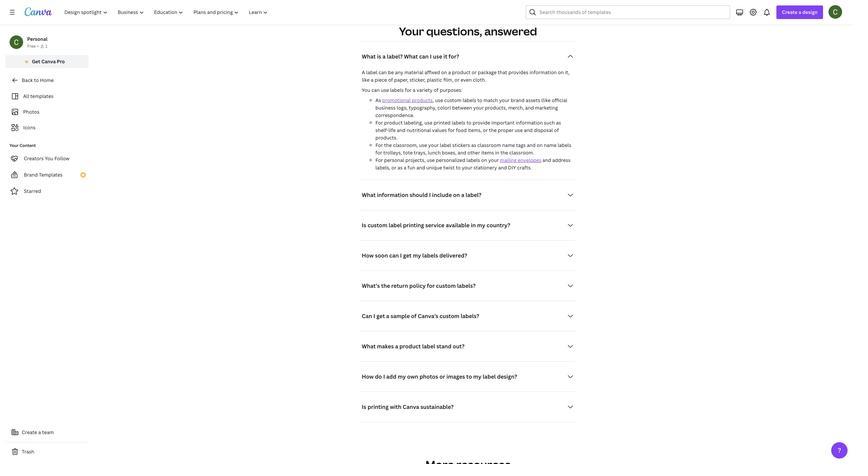 Task type: describe. For each thing, give the bounding box(es) containing it.
0 vertical spatial you
[[362, 87, 371, 93]]

of inside for product labeling, use printed labels to provide important information such as shelf-life and nutritional values for food items, or the proper use and disposal of products. for the classroom, use your label stickers as classroom name tags and on name labels for trolleys, tote trays, lunch boxes, and other items in the classroom.
[[555, 127, 559, 134]]

you can use labels for a variety of purposes:
[[362, 87, 464, 93]]

to inside and address labels, or as a fun and unique twist to your stationery and diy crafts.
[[456, 165, 461, 171]]

0 vertical spatial label?
[[387, 53, 403, 60]]

canva's
[[418, 313, 439, 320]]

what's the return policy for custom labels? button
[[359, 279, 578, 293]]

product inside a label can be any material affixed on a product or package that provides information on it, like a piece of paper, sticker, plastic film, or even cloth.
[[453, 69, 471, 76]]

is printing with canva sustainable? button
[[359, 401, 578, 414]]

a inside can i get a sample of canva's custom labels? dropdown button
[[387, 313, 390, 320]]

create a team button
[[5, 426, 89, 440]]

my inside is custom label printing service available in my country? dropdown button
[[478, 222, 486, 229]]

color)
[[438, 105, 451, 111]]

labels up promotional at the top of page
[[390, 87, 404, 93]]

makes
[[377, 343, 394, 351]]

a inside what is a label? what can i use it for? dropdown button
[[383, 53, 386, 60]]

a left variety
[[413, 87, 416, 93]]

for up promotional products "link"
[[405, 87, 412, 93]]

items,
[[468, 127, 482, 134]]

the inside dropdown button
[[382, 283, 390, 290]]

labels inside dropdown button
[[423, 252, 439, 260]]

what information should i include on a label?
[[362, 192, 482, 199]]

on up film,
[[442, 69, 448, 76]]

labels inside , use custom labels to match your brand assets (like official business logo, typography, color) between your products, merch, and marketing correspondence.
[[463, 97, 477, 104]]

and inside , use custom labels to match your brand assets (like official business logo, typography, color) between your products, merch, and marketing correspondence.
[[526, 105, 534, 111]]

official
[[552, 97, 568, 104]]

design?
[[498, 374, 518, 381]]

can up as
[[372, 87, 380, 93]]

or inside dropdown button
[[440, 374, 446, 381]]

for left food
[[448, 127, 455, 134]]

shelf-
[[376, 127, 389, 134]]

your down items
[[489, 157, 499, 164]]

how for how do i add my own photos or images to my label design?
[[362, 374, 374, 381]]

photos
[[23, 109, 39, 115]]

can inside a label can be any material affixed on a product or package that provides information on it, like a piece of paper, sticker, plastic film, or even cloth.
[[379, 69, 387, 76]]

my right add
[[398, 374, 406, 381]]

content
[[20, 143, 36, 149]]

labels up 'address'
[[558, 142, 572, 149]]

use up "unique" on the top
[[427, 157, 435, 164]]

1 name from the left
[[503, 142, 515, 149]]

the down the products.
[[385, 142, 392, 149]]

paper,
[[395, 77, 409, 83]]

my inside how soon can i get my labels delivered? dropdown button
[[413, 252, 421, 260]]

custom inside is custom label printing service available in my country? dropdown button
[[368, 222, 388, 229]]

classroom,
[[393, 142, 418, 149]]

classroom
[[478, 142, 502, 149]]

back
[[22, 77, 33, 84]]

life
[[389, 127, 396, 134]]

free •
[[27, 43, 39, 49]]

on left it,
[[558, 69, 564, 76]]

any
[[395, 69, 404, 76]]

out?
[[453, 343, 465, 351]]

your inside for product labeling, use printed labels to provide important information such as shelf-life and nutritional values for food items, or the proper use and disposal of products. for the classroom, use your label stickers as classroom name tags and on name labels for trolleys, tote trays, lunch boxes, and other items in the classroom.
[[429, 142, 439, 149]]

photos link
[[10, 106, 85, 119]]

a up film,
[[449, 69, 451, 76]]

1 vertical spatial as
[[472, 142, 477, 149]]

and down stickers
[[458, 150, 467, 156]]

service
[[426, 222, 445, 229]]

food
[[456, 127, 467, 134]]

create a design button
[[777, 5, 824, 19]]

your down match
[[474, 105, 484, 111]]

custom inside , use custom labels to match your brand assets (like official business logo, typography, color) between your products, merch, and marketing correspondence.
[[445, 97, 462, 104]]

lunch
[[428, 150, 441, 156]]

or right film,
[[455, 77, 460, 83]]

disposal
[[534, 127, 553, 134]]

labels? inside can i get a sample of canva's custom labels? dropdown button
[[461, 313, 480, 320]]

your up products,
[[500, 97, 510, 104]]

cloth.
[[473, 77, 487, 83]]

mailing
[[501, 157, 517, 164]]

all
[[23, 93, 29, 100]]

label inside a label can be any material affixed on a product or package that provides information on it, like a piece of paper, sticker, plastic film, or even cloth.
[[367, 69, 378, 76]]

printed
[[434, 120, 451, 126]]

is for is custom label printing service available in my country?
[[362, 222, 367, 229]]

assets
[[526, 97, 541, 104]]

trash
[[22, 449, 34, 456]]

get canva pro button
[[5, 55, 89, 68]]

custom inside can i get a sample of canva's custom labels? dropdown button
[[440, 313, 460, 320]]

your inside and address labels, or as a fun and unique twist to your stationery and diy crafts.
[[462, 165, 473, 171]]

use down piece
[[381, 87, 389, 93]]

and right tags
[[527, 142, 536, 149]]

for for for personal projects, use personalized labels on your mailing envelopes
[[376, 157, 383, 164]]

values
[[433, 127, 447, 134]]

what is a label? what can i use it for? button
[[359, 50, 578, 63]]

starred
[[24, 188, 41, 195]]

typography,
[[409, 105, 437, 111]]

to inside , use custom labels to match your brand assets (like official business logo, typography, color) between your products, merch, and marketing correspondence.
[[478, 97, 483, 104]]

creators you follow link
[[5, 152, 89, 166]]

label inside how do i add my own photos or images to my label design? dropdown button
[[483, 374, 496, 381]]

for?
[[449, 53, 460, 60]]

and left 'address'
[[543, 157, 552, 164]]

all templates link
[[10, 90, 85, 103]]

a inside create a design dropdown button
[[799, 9, 802, 15]]

twist
[[444, 165, 455, 171]]

a inside and address labels, or as a fun and unique twist to your stationery and diy crafts.
[[404, 165, 407, 171]]

on inside dropdown button
[[454, 192, 460, 199]]

labels,
[[376, 165, 391, 171]]

material
[[405, 69, 424, 76]]

for left trolleys,
[[376, 150, 383, 156]]

like
[[362, 77, 370, 83]]

stationery
[[474, 165, 498, 171]]

fun
[[408, 165, 416, 171]]

other
[[468, 150, 481, 156]]

christina overa image
[[829, 5, 843, 19]]

sample
[[391, 313, 410, 320]]

such
[[545, 120, 555, 126]]

between
[[453, 105, 473, 111]]

classroom.
[[510, 150, 535, 156]]

custom inside the 'what's the return policy for custom labels?' dropdown button
[[436, 283, 456, 290]]

all templates
[[23, 93, 54, 100]]

a inside what makes a product label stand out? dropdown button
[[395, 343, 399, 351]]

can i get a sample of canva's custom labels? button
[[359, 310, 578, 323]]

team
[[42, 430, 54, 436]]

label inside what makes a product label stand out? dropdown button
[[423, 343, 436, 351]]

unique
[[427, 165, 443, 171]]

as
[[376, 97, 381, 104]]

and address labels, or as a fun and unique twist to your stationery and diy crafts.
[[376, 157, 571, 171]]

for inside dropdown button
[[427, 283, 435, 290]]

starred link
[[5, 185, 89, 198]]

use up trays,
[[419, 142, 428, 149]]

information inside a label can be any material affixed on a product or package that provides information on it, like a piece of paper, sticker, plastic film, or even cloth.
[[530, 69, 557, 76]]

get inside how soon can i get my labels delivered? dropdown button
[[404, 252, 412, 260]]

Search search field
[[540, 6, 727, 19]]

get canva pro
[[32, 58, 65, 65]]

is for is printing with canva sustainable?
[[362, 404, 367, 411]]

labels up food
[[452, 120, 466, 126]]

can up the affixed
[[420, 53, 429, 60]]

and right life
[[397, 127, 406, 134]]

your for your content
[[10, 143, 19, 149]]

with
[[390, 404, 402, 411]]

own
[[408, 374, 419, 381]]

i inside dropdown button
[[384, 374, 385, 381]]

trash link
[[5, 446, 89, 460]]

address
[[553, 157, 571, 164]]

i right can
[[374, 313, 376, 320]]

i left "it"
[[430, 53, 432, 60]]

stickers
[[453, 142, 471, 149]]

i right should
[[429, 192, 431, 199]]

on inside for product labeling, use printed labels to provide important information such as shelf-life and nutritional values for food items, or the proper use and disposal of products. for the classroom, use your label stickers as classroom name tags and on name labels for trolleys, tote trays, lunch boxes, and other items in the classroom.
[[537, 142, 543, 149]]

in inside for product labeling, use printed labels to provide important information such as shelf-life and nutritional values for food items, or the proper use and disposal of products. for the classroom, use your label stickers as classroom name tags and on name labels for trolleys, tote trays, lunch boxes, and other items in the classroom.
[[496, 150, 500, 156]]

promotional
[[383, 97, 411, 104]]

use up the nutritional
[[425, 120, 433, 126]]

label inside for product labeling, use printed labels to provide important information such as shelf-life and nutritional values for food items, or the proper use and disposal of products. for the classroom, use your label stickers as classroom name tags and on name labels for trolleys, tote trays, lunch boxes, and other items in the classroom.
[[440, 142, 452, 149]]

what makes a product label stand out?
[[362, 343, 465, 351]]

what for is
[[362, 53, 376, 60]]

images
[[447, 374, 466, 381]]

available
[[446, 222, 470, 229]]

tags
[[517, 142, 526, 149]]

personalized
[[436, 157, 466, 164]]

in inside is custom label printing service available in my country? dropdown button
[[471, 222, 476, 229]]

what makes a product label stand out? button
[[359, 340, 578, 354]]

back to home link
[[5, 74, 89, 87]]

is custom label printing service available in my country? button
[[359, 219, 578, 232]]



Task type: locate. For each thing, give the bounding box(es) containing it.
or left images
[[440, 374, 446, 381]]

your content
[[10, 143, 36, 149]]

printing inside dropdown button
[[368, 404, 389, 411]]

how do i add my own photos or images to my label design?
[[362, 374, 518, 381]]

information left should
[[377, 192, 409, 199]]

1 is from the top
[[362, 222, 367, 229]]

how left do
[[362, 374, 374, 381]]

on down disposal
[[537, 142, 543, 149]]

custom right canva's
[[440, 313, 460, 320]]

1 vertical spatial labels?
[[461, 313, 480, 320]]

create inside dropdown button
[[783, 9, 798, 15]]

2 vertical spatial for
[[376, 157, 383, 164]]

a right is
[[383, 53, 386, 60]]

as
[[557, 120, 562, 126], [472, 142, 477, 149], [398, 165, 403, 171]]

products.
[[376, 135, 398, 141]]

1 horizontal spatial name
[[544, 142, 557, 149]]

follow
[[55, 155, 70, 162]]

get inside can i get a sample of canva's custom labels? dropdown button
[[377, 313, 385, 320]]

a label can be any material affixed on a product or package that provides information on it, like a piece of paper, sticker, plastic film, or even cloth.
[[362, 69, 570, 83]]

templates
[[39, 172, 63, 178]]

items
[[482, 150, 494, 156]]

your up "what is a label? what can i use it for?" at the top
[[399, 24, 424, 38]]

name down disposal
[[544, 142, 557, 149]]

2 horizontal spatial as
[[557, 120, 562, 126]]

use right ,
[[435, 97, 444, 104]]

a inside create a team button
[[38, 430, 41, 436]]

use inside , use custom labels to match your brand assets (like official business logo, typography, color) between your products, merch, and marketing correspondence.
[[435, 97, 444, 104]]

piece
[[375, 77, 387, 83]]

,
[[433, 97, 434, 104]]

trays,
[[414, 150, 427, 156]]

how left soon
[[362, 252, 374, 260]]

0 horizontal spatial as
[[398, 165, 403, 171]]

diy
[[509, 165, 517, 171]]

templates
[[30, 93, 54, 100]]

of down such at the top
[[555, 127, 559, 134]]

1 vertical spatial get
[[377, 313, 385, 320]]

1 horizontal spatial printing
[[403, 222, 425, 229]]

even
[[461, 77, 472, 83]]

mailing envelopes link
[[501, 157, 542, 164]]

and
[[526, 105, 534, 111], [397, 127, 406, 134], [524, 127, 533, 134], [527, 142, 536, 149], [458, 150, 467, 156], [543, 157, 552, 164], [417, 165, 426, 171], [499, 165, 507, 171]]

1 horizontal spatial create
[[783, 9, 798, 15]]

0 vertical spatial create
[[783, 9, 798, 15]]

1 vertical spatial information
[[516, 120, 543, 126]]

0 horizontal spatial you
[[45, 155, 53, 162]]

2 vertical spatial as
[[398, 165, 403, 171]]

1 horizontal spatial canva
[[403, 404, 420, 411]]

projects,
[[406, 157, 426, 164]]

crafts.
[[518, 165, 532, 171]]

and down mailing
[[499, 165, 507, 171]]

is inside dropdown button
[[362, 404, 367, 411]]

create left design
[[783, 9, 798, 15]]

i right do
[[384, 374, 385, 381]]

your up lunch
[[429, 142, 439, 149]]

to down for personal projects, use personalized labels on your mailing envelopes
[[456, 165, 461, 171]]

the left return
[[382, 283, 390, 290]]

to inside for product labeling, use printed labels to provide important information such as shelf-life and nutritional values for food items, or the proper use and disposal of products. for the classroom, use your label stickers as classroom name tags and on name labels for trolleys, tote trays, lunch boxes, and other items in the classroom.
[[467, 120, 472, 126]]

answered
[[485, 24, 538, 38]]

what up material
[[404, 53, 418, 60]]

or down provide
[[483, 127, 488, 134]]

the down important
[[490, 127, 497, 134]]

personal
[[27, 36, 48, 42]]

top level navigation element
[[60, 5, 274, 19]]

1 vertical spatial you
[[45, 155, 53, 162]]

2 is from the top
[[362, 404, 367, 411]]

for up labels,
[[376, 157, 383, 164]]

a right 'include'
[[462, 192, 465, 199]]

use left "it"
[[433, 53, 443, 60]]

is
[[377, 53, 382, 60]]

name left tags
[[503, 142, 515, 149]]

my up policy
[[413, 252, 421, 260]]

logo,
[[397, 105, 408, 111]]

questions,
[[427, 24, 483, 38]]

icons link
[[10, 121, 85, 134]]

custom up soon
[[368, 222, 388, 229]]

labels
[[390, 87, 404, 93], [463, 97, 477, 104], [452, 120, 466, 126], [558, 142, 572, 149], [467, 157, 481, 164], [423, 252, 439, 260]]

your questions, answered
[[399, 24, 538, 38]]

variety
[[417, 87, 433, 93]]

how soon can i get my labels delivered? button
[[359, 249, 578, 263]]

0 vertical spatial for
[[376, 120, 383, 126]]

custom down purposes:
[[445, 97, 462, 104]]

1 horizontal spatial get
[[404, 252, 412, 260]]

create inside button
[[22, 430, 37, 436]]

canva
[[41, 58, 56, 65], [403, 404, 420, 411]]

it,
[[566, 69, 570, 76]]

delivered?
[[440, 252, 468, 260]]

labeling,
[[404, 120, 424, 126]]

how for how soon can i get my labels delivered?
[[362, 252, 374, 260]]

on up stationery
[[482, 157, 488, 164]]

get
[[404, 252, 412, 260], [377, 313, 385, 320]]

1 vertical spatial is
[[362, 404, 367, 411]]

custom right policy
[[436, 283, 456, 290]]

i right soon
[[400, 252, 402, 260]]

1 vertical spatial for
[[376, 142, 383, 149]]

0 vertical spatial in
[[496, 150, 500, 156]]

label? right is
[[387, 53, 403, 60]]

use right the proper
[[515, 127, 523, 134]]

product inside dropdown button
[[400, 343, 421, 351]]

a left design
[[799, 9, 802, 15]]

0 vertical spatial labels?
[[458, 283, 476, 290]]

1 vertical spatial in
[[471, 222, 476, 229]]

business
[[376, 105, 396, 111]]

2 name from the left
[[544, 142, 557, 149]]

in right available
[[471, 222, 476, 229]]

what
[[362, 53, 376, 60], [404, 53, 418, 60], [362, 192, 376, 199], [362, 343, 376, 351]]

add
[[387, 374, 397, 381]]

labels down the other
[[467, 157, 481, 164]]

or up cloth.
[[472, 69, 477, 76]]

is inside dropdown button
[[362, 222, 367, 229]]

package
[[478, 69, 497, 76]]

label inside is custom label printing service available in my country? dropdown button
[[389, 222, 402, 229]]

boxes,
[[442, 150, 457, 156]]

stand
[[437, 343, 452, 351]]

of
[[389, 77, 393, 83], [434, 87, 439, 93], [555, 127, 559, 134], [411, 313, 417, 320]]

2 how from the top
[[362, 374, 374, 381]]

2 for from the top
[[376, 142, 383, 149]]

labels left delivered?
[[423, 252, 439, 260]]

0 vertical spatial information
[[530, 69, 557, 76]]

what for makes
[[362, 343, 376, 351]]

and down projects,
[[417, 165, 426, 171]]

0 horizontal spatial label?
[[387, 53, 403, 60]]

for right policy
[[427, 283, 435, 290]]

information up disposal
[[516, 120, 543, 126]]

as inside and address labels, or as a fun and unique twist to your stationery and diy crafts.
[[398, 165, 403, 171]]

get right soon
[[404, 252, 412, 260]]

labels? inside the 'what's the return policy for custom labels?' dropdown button
[[458, 283, 476, 290]]

1 vertical spatial printing
[[368, 404, 389, 411]]

of inside a label can be any material affixed on a product or package that provides information on it, like a piece of paper, sticker, plastic film, or even cloth.
[[389, 77, 393, 83]]

canva inside button
[[41, 58, 56, 65]]

trolleys,
[[384, 150, 402, 156]]

0 vertical spatial as
[[557, 120, 562, 126]]

what's
[[362, 283, 380, 290]]

or inside and address labels, or as a fun and unique twist to your stationery and diy crafts.
[[392, 165, 397, 171]]

1 for from the top
[[376, 120, 383, 126]]

for up shelf-
[[376, 120, 383, 126]]

your for your questions, answered
[[399, 24, 424, 38]]

0 horizontal spatial your
[[10, 143, 19, 149]]

0 vertical spatial how
[[362, 252, 374, 260]]

1 horizontal spatial as
[[472, 142, 477, 149]]

product
[[453, 69, 471, 76], [385, 120, 403, 126], [400, 343, 421, 351]]

1 how from the top
[[362, 252, 374, 260]]

pro
[[57, 58, 65, 65]]

use inside dropdown button
[[433, 53, 443, 60]]

you left follow
[[45, 155, 53, 162]]

1 vertical spatial canva
[[403, 404, 420, 411]]

1 vertical spatial create
[[22, 430, 37, 436]]

product right makes on the bottom left
[[400, 343, 421, 351]]

my right images
[[474, 374, 482, 381]]

1 vertical spatial how
[[362, 374, 374, 381]]

create
[[783, 9, 798, 15], [22, 430, 37, 436]]

provide
[[473, 120, 491, 126]]

how soon can i get my labels delivered?
[[362, 252, 468, 260]]

0 horizontal spatial create
[[22, 430, 37, 436]]

1 horizontal spatial you
[[362, 87, 371, 93]]

a left fun
[[404, 165, 407, 171]]

as up the other
[[472, 142, 477, 149]]

create a team
[[22, 430, 54, 436]]

a right like
[[371, 77, 374, 83]]

1 vertical spatial label?
[[466, 192, 482, 199]]

can right soon
[[390, 252, 399, 260]]

your left content
[[10, 143, 19, 149]]

name
[[503, 142, 515, 149], [544, 142, 557, 149]]

what for information
[[362, 192, 376, 199]]

what left makes on the bottom left
[[362, 343, 376, 351]]

creators
[[24, 155, 44, 162]]

plastic
[[427, 77, 443, 83]]

to inside dropdown button
[[467, 374, 472, 381]]

get right can
[[377, 313, 385, 320]]

a inside what information should i include on a label? dropdown button
[[462, 192, 465, 199]]

for for for product labeling, use printed labels to provide important information such as shelf-life and nutritional values for food items, or the proper use and disposal of products. for the classroom, use your label stickers as classroom name tags and on name labels for trolleys, tote trays, lunch boxes, and other items in the classroom.
[[376, 120, 383, 126]]

or inside for product labeling, use printed labels to provide important information such as shelf-life and nutritional values for food items, or the proper use and disposal of products. for the classroom, use your label stickers as classroom name tags and on name labels for trolleys, tote trays, lunch boxes, and other items in the classroom.
[[483, 127, 488, 134]]

or down personal
[[392, 165, 397, 171]]

0 horizontal spatial canva
[[41, 58, 56, 65]]

labels? up can i get a sample of canva's custom labels? dropdown button
[[458, 283, 476, 290]]

a right makes on the bottom left
[[395, 343, 399, 351]]

0 vertical spatial your
[[399, 24, 424, 38]]

1 horizontal spatial in
[[496, 150, 500, 156]]

0 vertical spatial get
[[404, 252, 412, 260]]

and down assets
[[526, 105, 534, 111]]

a
[[362, 69, 365, 76]]

the up mailing
[[501, 150, 509, 156]]

0 horizontal spatial printing
[[368, 404, 389, 411]]

3 for from the top
[[376, 157, 383, 164]]

product inside for product labeling, use printed labels to provide important information such as shelf-life and nutritional values for food items, or the proper use and disposal of products. for the classroom, use your label stickers as classroom name tags and on name labels for trolleys, tote trays, lunch boxes, and other items in the classroom.
[[385, 120, 403, 126]]

correspondence.
[[376, 112, 415, 119]]

your down for personal projects, use personalized labels on your mailing envelopes
[[462, 165, 473, 171]]

labels up between
[[463, 97, 477, 104]]

you down like
[[362, 87, 371, 93]]

nutritional
[[407, 127, 431, 134]]

0 horizontal spatial in
[[471, 222, 476, 229]]

as promotional products
[[376, 97, 433, 104]]

canva right with
[[403, 404, 420, 411]]

2 vertical spatial information
[[377, 192, 409, 199]]

soon
[[375, 252, 388, 260]]

design
[[803, 9, 818, 15]]

information
[[530, 69, 557, 76], [516, 120, 543, 126], [377, 192, 409, 199]]

information inside dropdown button
[[377, 192, 409, 199]]

my left country?
[[478, 222, 486, 229]]

0 vertical spatial canva
[[41, 58, 56, 65]]

to left match
[[478, 97, 483, 104]]

of inside can i get a sample of canva's custom labels? dropdown button
[[411, 313, 417, 320]]

for product labeling, use printed labels to provide important information such as shelf-life and nutritional values for food items, or the proper use and disposal of products. for the classroom, use your label stickers as classroom name tags and on name labels for trolleys, tote trays, lunch boxes, and other items in the classroom.
[[376, 120, 572, 156]]

the
[[490, 127, 497, 134], [385, 142, 392, 149], [501, 150, 509, 156], [382, 283, 390, 290]]

in right items
[[496, 150, 500, 156]]

information left it,
[[530, 69, 557, 76]]

is
[[362, 222, 367, 229], [362, 404, 367, 411]]

can up piece
[[379, 69, 387, 76]]

your
[[399, 24, 424, 38], [10, 143, 19, 149]]

tote
[[404, 150, 413, 156]]

0 vertical spatial product
[[453, 69, 471, 76]]

of down plastic
[[434, 87, 439, 93]]

on
[[442, 69, 448, 76], [558, 69, 564, 76], [537, 142, 543, 149], [482, 157, 488, 164], [454, 192, 460, 199]]

brand
[[24, 172, 38, 178]]

1 vertical spatial your
[[10, 143, 19, 149]]

to inside 'link'
[[34, 77, 39, 84]]

you inside creators you follow "link"
[[45, 155, 53, 162]]

1 horizontal spatial your
[[399, 24, 424, 38]]

printing left service
[[403, 222, 425, 229]]

provides
[[509, 69, 529, 76]]

create left the team
[[22, 430, 37, 436]]

free
[[27, 43, 36, 49]]

sticker,
[[410, 77, 426, 83]]

return
[[392, 283, 408, 290]]

1 horizontal spatial label?
[[466, 192, 482, 199]]

, use custom labels to match your brand assets (like official business logo, typography, color) between your products, merch, and marketing correspondence.
[[376, 97, 568, 119]]

None search field
[[526, 5, 731, 19]]

for
[[405, 87, 412, 93], [448, 127, 455, 134], [376, 150, 383, 156], [427, 283, 435, 290]]

•
[[37, 43, 39, 49]]

as down personal
[[398, 165, 403, 171]]

create for create a team
[[22, 430, 37, 436]]

2 vertical spatial product
[[400, 343, 421, 351]]

0 horizontal spatial get
[[377, 313, 385, 320]]

on right 'include'
[[454, 192, 460, 199]]

1 vertical spatial product
[[385, 120, 403, 126]]

policy
[[410, 283, 426, 290]]

how inside dropdown button
[[362, 374, 374, 381]]

information inside for product labeling, use printed labels to provide important information such as shelf-life and nutritional values for food items, or the proper use and disposal of products. for the classroom, use your label stickers as classroom name tags and on name labels for trolleys, tote trays, lunch boxes, and other items in the classroom.
[[516, 120, 543, 126]]

a left sample at the left bottom
[[387, 313, 390, 320]]

should
[[410, 192, 428, 199]]

printing inside dropdown button
[[403, 222, 425, 229]]

create for create a design
[[783, 9, 798, 15]]

0 vertical spatial is
[[362, 222, 367, 229]]

what information should i include on a label? button
[[359, 188, 578, 202]]

0 horizontal spatial name
[[503, 142, 515, 149]]

to right back
[[34, 77, 39, 84]]

canva inside dropdown button
[[403, 404, 420, 411]]

of down "be"
[[389, 77, 393, 83]]

is printing with canva sustainable?
[[362, 404, 454, 411]]

how inside dropdown button
[[362, 252, 374, 260]]

0 vertical spatial printing
[[403, 222, 425, 229]]

and left disposal
[[524, 127, 533, 134]]



Task type: vqa. For each thing, say whether or not it's contained in the screenshot.
share
no



